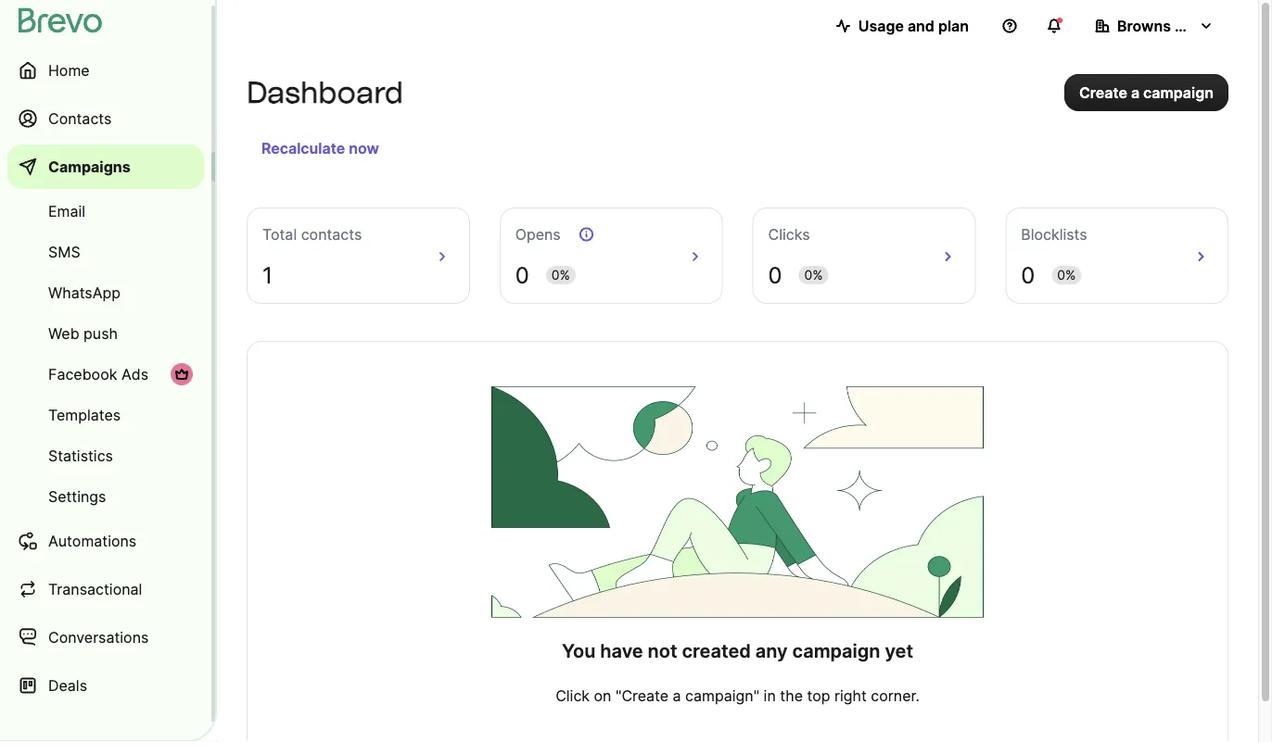 Task type: describe. For each thing, give the bounding box(es) containing it.
corner.
[[871, 687, 920, 705]]

in
[[764, 687, 776, 705]]

create a campaign button
[[1065, 74, 1229, 111]]

conversations
[[48, 629, 149, 647]]

click
[[556, 687, 590, 705]]

blocklists
[[1021, 225, 1088, 243]]

on
[[594, 687, 612, 705]]

right
[[835, 687, 867, 705]]

whatsapp
[[48, 284, 121, 302]]

facebook
[[48, 365, 117, 384]]

deals
[[48, 677, 87, 695]]

1 0% from the left
[[552, 268, 570, 283]]

recalculate
[[262, 139, 345, 157]]

contacts
[[301, 225, 362, 243]]

plan
[[938, 17, 969, 35]]

and
[[908, 17, 935, 35]]

0 for blocklists
[[1021, 262, 1035, 289]]

usage and plan button
[[821, 7, 984, 45]]

automations link
[[7, 519, 204, 564]]

campaign inside create a campaign button
[[1144, 83, 1214, 102]]

0 horizontal spatial a
[[673, 687, 681, 705]]

dashboard
[[247, 75, 403, 110]]

browns enterprise
[[1118, 17, 1249, 35]]

transactional link
[[7, 568, 204, 612]]

not
[[648, 640, 678, 663]]

email
[[48, 202, 85, 220]]

1 0 from the left
[[515, 262, 529, 289]]

campaign"
[[686, 687, 760, 705]]

facebook ads
[[48, 365, 148, 384]]

recalculate now
[[262, 139, 379, 157]]

statistics
[[48, 447, 113, 465]]

top
[[807, 687, 831, 705]]

total contacts
[[262, 225, 362, 243]]

home
[[48, 61, 90, 79]]

web push link
[[7, 315, 204, 352]]

enterprise
[[1175, 17, 1249, 35]]

facebook ads link
[[7, 356, 204, 393]]

conversations link
[[7, 616, 204, 660]]

you
[[562, 640, 596, 663]]

web
[[48, 325, 79, 343]]

browns
[[1118, 17, 1171, 35]]

sms
[[48, 243, 80, 261]]



Task type: vqa. For each thing, say whether or not it's contained in the screenshot.
calls link
no



Task type: locate. For each thing, give the bounding box(es) containing it.
transactional
[[48, 581, 142, 599]]

total
[[262, 225, 297, 243]]

the
[[780, 687, 803, 705]]

1 vertical spatial campaign
[[793, 640, 881, 663]]

contacts link
[[7, 96, 204, 141]]

0 horizontal spatial 0%
[[552, 268, 570, 283]]

0%
[[552, 268, 570, 283], [805, 268, 823, 283], [1058, 268, 1076, 283]]

campaign up right
[[793, 640, 881, 663]]

create a campaign
[[1079, 83, 1214, 102]]

any
[[756, 640, 788, 663]]

1 vertical spatial a
[[673, 687, 681, 705]]

usage and plan
[[859, 17, 969, 35]]

0 vertical spatial campaign
[[1144, 83, 1214, 102]]

0% for clicks
[[805, 268, 823, 283]]

create
[[1079, 83, 1128, 102]]

contacts
[[48, 109, 112, 128]]

0% down blocklists
[[1058, 268, 1076, 283]]

"create
[[616, 687, 669, 705]]

settings link
[[7, 479, 204, 516]]

0% down opens at the left top
[[552, 268, 570, 283]]

1 horizontal spatial a
[[1131, 83, 1140, 102]]

2 0 from the left
[[768, 262, 782, 289]]

home link
[[7, 48, 204, 93]]

you have not created any campaign yet
[[562, 640, 914, 663]]

a right the create
[[1131, 83, 1140, 102]]

automations
[[48, 532, 137, 550]]

created
[[682, 640, 751, 663]]

campaigns
[[48, 158, 131, 176]]

ads
[[121, 365, 148, 384]]

0 vertical spatial a
[[1131, 83, 1140, 102]]

campaign down browns enterprise
[[1144, 83, 1214, 102]]

1 horizontal spatial 0
[[768, 262, 782, 289]]

1
[[262, 262, 273, 289]]

a
[[1131, 83, 1140, 102], [673, 687, 681, 705]]

1 horizontal spatial campaign
[[1144, 83, 1214, 102]]

deals link
[[7, 664, 204, 709]]

3 0% from the left
[[1058, 268, 1076, 283]]

have
[[600, 640, 643, 663]]

opens
[[515, 225, 561, 243]]

campaigns link
[[7, 145, 204, 189]]

templates
[[48, 406, 121, 424]]

email link
[[7, 193, 204, 230]]

push
[[84, 325, 118, 343]]

0 down clicks at the top right of the page
[[768, 262, 782, 289]]

whatsapp link
[[7, 275, 204, 312]]

a inside button
[[1131, 83, 1140, 102]]

2 horizontal spatial 0%
[[1058, 268, 1076, 283]]

2 horizontal spatial 0
[[1021, 262, 1035, 289]]

recalculate now button
[[254, 134, 387, 163]]

0% for blocklists
[[1058, 268, 1076, 283]]

0% down clicks at the top right of the page
[[805, 268, 823, 283]]

yet
[[885, 640, 914, 663]]

statistics link
[[7, 438, 204, 475]]

usage
[[859, 17, 904, 35]]

web push
[[48, 325, 118, 343]]

left___rvooi image
[[174, 367, 189, 382]]

templates link
[[7, 397, 204, 434]]

0 down blocklists
[[1021, 262, 1035, 289]]

campaign
[[1144, 83, 1214, 102], [793, 640, 881, 663]]

3 0 from the left
[[1021, 262, 1035, 289]]

now
[[349, 139, 379, 157]]

a right "create in the bottom of the page
[[673, 687, 681, 705]]

0 horizontal spatial 0
[[515, 262, 529, 289]]

0 down opens at the left top
[[515, 262, 529, 289]]

sms link
[[7, 234, 204, 271]]

2 0% from the left
[[805, 268, 823, 283]]

0 for clicks
[[768, 262, 782, 289]]

click on "create a campaign" in the top right corner.
[[556, 687, 920, 705]]

clicks
[[768, 225, 810, 243]]

browns enterprise button
[[1080, 7, 1249, 45]]

0 horizontal spatial campaign
[[793, 640, 881, 663]]

0
[[515, 262, 529, 289], [768, 262, 782, 289], [1021, 262, 1035, 289]]

settings
[[48, 488, 106, 506]]

1 horizontal spatial 0%
[[805, 268, 823, 283]]



